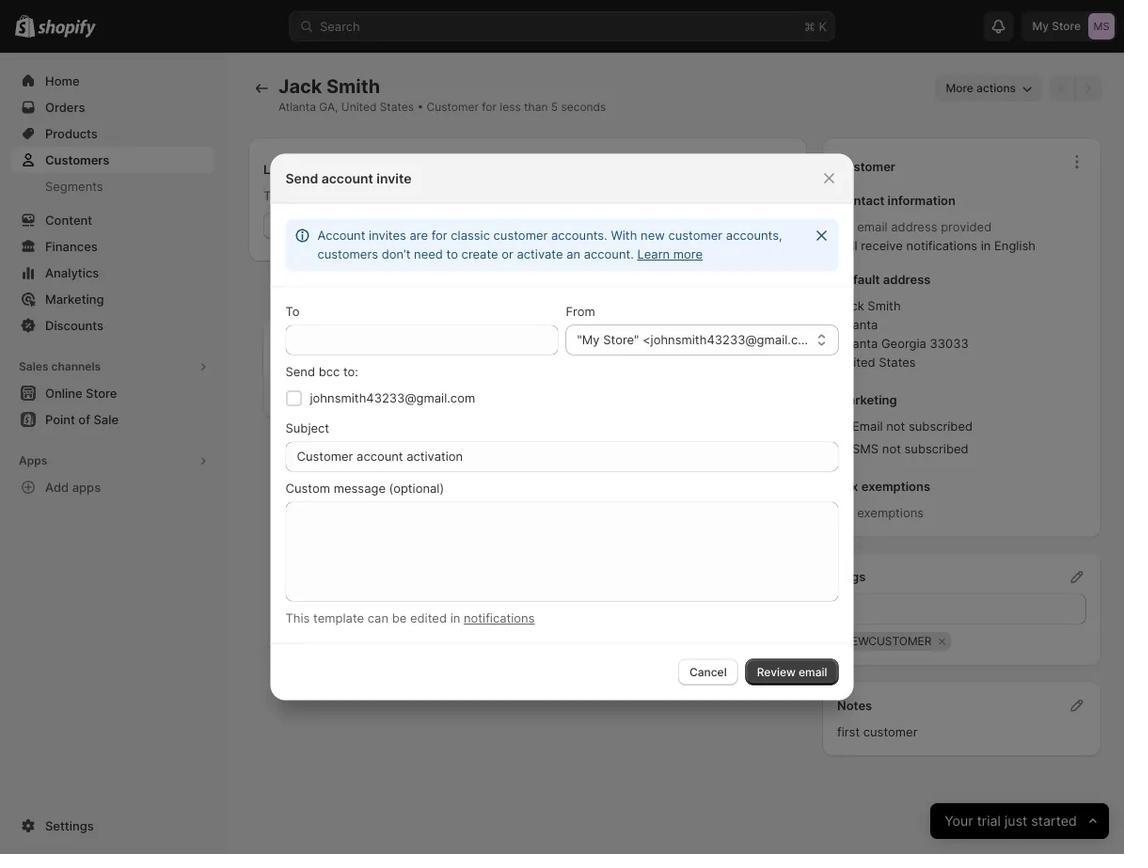 Task type: vqa. For each thing, say whether or not it's contained in the screenshot.
Search products text box
no



Task type: locate. For each thing, give the bounding box(es) containing it.
subscribed down the email not subscribed
[[904, 442, 969, 456]]

atlanta down default
[[837, 317, 878, 332]]

smith for jack smith atlanta ga, united states • customer for less than 5 seconds
[[326, 75, 380, 98]]

provided
[[941, 220, 992, 234]]

0 vertical spatial order
[[292, 162, 324, 176]]

0 horizontal spatial smith
[[326, 75, 380, 98]]

0 vertical spatial jack
[[278, 75, 322, 98]]

default address
[[837, 272, 931, 287]]

1 vertical spatial for
[[431, 228, 447, 243]]

exemptions for tax exemptions
[[861, 479, 930, 494]]

1 vertical spatial atlanta
[[837, 317, 878, 332]]

address down receive
[[883, 272, 931, 287]]

sales
[[19, 360, 48, 373]]

email for no
[[857, 220, 888, 234]]

contact information
[[837, 193, 956, 208]]

settings
[[45, 818, 94, 833]]

smith down default address
[[868, 299, 901, 313]]

this down last
[[263, 188, 288, 203]]

johnsmith43233@gmail.com
[[310, 391, 475, 405]]

0 vertical spatial for
[[482, 100, 497, 114]]

1 vertical spatial jack
[[837, 299, 864, 313]]

jack for jack smith atlanta ga, united states • customer for less than 5 seconds
[[278, 75, 322, 98]]

33033
[[930, 336, 969, 351]]

smith inside jack smith atlanta atlanta georgia 33033 united states
[[868, 299, 901, 313]]

0 vertical spatial address
[[891, 220, 937, 234]]

order right last
[[292, 162, 324, 176]]

0 horizontal spatial states
[[380, 100, 414, 114]]

status
[[285, 219, 839, 271]]

account invites are for classic customer accounts. with new customer accounts, customers don't need to create or activate an account.
[[317, 228, 782, 261]]

customers link
[[11, 147, 214, 173]]

in inside 'dialog'
[[450, 611, 460, 626]]

1 vertical spatial subscribed
[[904, 442, 969, 456]]

1 horizontal spatial for
[[482, 100, 497, 114]]

1 vertical spatial email
[[799, 665, 827, 679]]

no down tax on the right bottom of page
[[837, 506, 854, 520]]

1 horizontal spatial united
[[837, 355, 875, 370]]

notifications
[[906, 238, 977, 253], [464, 611, 535, 626]]

notifications inside no email address provided will receive notifications in english
[[906, 238, 977, 253]]

0 vertical spatial placed
[[327, 162, 366, 176]]

email right 'review'
[[799, 665, 827, 679]]

just
[[744, 500, 767, 513]]

than
[[524, 100, 548, 114]]

1 vertical spatial no
[[837, 506, 854, 520]]

1 vertical spatial states
[[879, 355, 916, 370]]

atlanta inside jack smith atlanta ga, united states • customer for less than 5 seconds
[[278, 100, 316, 114]]

jack inside jack smith atlanta atlanta georgia 33033 united states
[[837, 299, 864, 313]]

states down the georgia
[[879, 355, 916, 370]]

0 vertical spatial in
[[981, 238, 991, 253]]

for left less in the top left of the page
[[482, 100, 497, 114]]

2 no from the top
[[837, 506, 854, 520]]

send for send bcc to:
[[285, 364, 315, 379]]

1 horizontal spatial notifications
[[906, 238, 977, 253]]

add apps button
[[11, 474, 214, 500]]

atlanta for jack smith atlanta ga, united states • customer for less than 5 seconds
[[278, 100, 316, 114]]

apps
[[19, 454, 47, 467]]

1 vertical spatial send
[[285, 364, 315, 379]]

placed down invite
[[387, 188, 426, 203]]

(optional)
[[389, 481, 444, 496]]

1 vertical spatial exemptions
[[857, 506, 924, 520]]

customers
[[317, 247, 378, 261]]

1 horizontal spatial jack
[[837, 299, 864, 313]]

status inside send account invite 'dialog'
[[285, 219, 839, 271]]

address inside no email address provided will receive notifications in english
[[891, 220, 937, 234]]

1 vertical spatial in
[[450, 611, 460, 626]]

now
[[770, 500, 792, 513]]

order for last
[[292, 162, 324, 176]]

can
[[368, 611, 388, 626]]

order
[[292, 162, 324, 176], [314, 219, 343, 232]]

to
[[285, 304, 300, 319]]

shopify image
[[38, 19, 96, 38]]

for
[[482, 100, 497, 114], [431, 228, 447, 243]]

jack inside jack smith atlanta ga, united states • customer for less than 5 seconds
[[278, 75, 322, 98]]

send account invite
[[285, 170, 411, 186]]

placed up hasn't
[[327, 162, 366, 176]]

notifications down provided
[[906, 238, 977, 253]]

send down avatar with initials j s
[[285, 364, 315, 379]]

hasn't
[[349, 188, 383, 203]]

united right ga,
[[341, 100, 377, 114]]

don't
[[382, 247, 411, 261]]

sms
[[852, 442, 879, 456]]

this
[[393, 499, 414, 514]]

this
[[263, 188, 288, 203], [285, 611, 310, 626]]

0 vertical spatial exemptions
[[861, 479, 930, 494]]

united inside jack smith atlanta atlanta georgia 33033 united states
[[837, 355, 875, 370]]

0 vertical spatial states
[[380, 100, 414, 114]]

1 vertical spatial not
[[882, 442, 901, 456]]

create
[[461, 247, 498, 261]]

0 vertical spatial customer
[[427, 100, 479, 114]]

edited
[[410, 611, 447, 626]]

sms not subscribed
[[852, 442, 969, 456]]

1 horizontal spatial in
[[981, 238, 991, 253]]

customer down last order placed on the left of the page
[[291, 188, 345, 203]]

states left •
[[380, 100, 414, 114]]

0 vertical spatial no
[[837, 220, 854, 234]]

"my
[[577, 333, 600, 347]]

0 vertical spatial atlanta
[[278, 100, 316, 114]]

email inside button
[[799, 665, 827, 679]]

exemptions up "no exemptions"
[[861, 479, 930, 494]]

accounts.
[[551, 228, 607, 243]]

account
[[321, 170, 373, 186]]

status containing account invites are for classic customer accounts. with new customer accounts, customers don't need to create or activate an account.
[[285, 219, 839, 271]]

united up marketing
[[837, 355, 875, 370]]

0 vertical spatial united
[[341, 100, 377, 114]]

this left template on the bottom left
[[285, 611, 310, 626]]

seconds
[[561, 100, 606, 114]]

this customer hasn't placed any orders yet
[[263, 188, 512, 203]]

smith
[[326, 75, 380, 98], [868, 299, 901, 313]]

1 vertical spatial this
[[285, 611, 310, 626]]

are
[[410, 228, 428, 243]]

1 vertical spatial customer
[[837, 159, 895, 174]]

subscribed for email not subscribed
[[909, 419, 973, 434]]

discounts
[[45, 318, 103, 333]]

1 vertical spatial smith
[[868, 299, 901, 313]]

smith inside jack smith atlanta ga, united states • customer for less than 5 seconds
[[326, 75, 380, 98]]

1 vertical spatial united
[[837, 355, 875, 370]]

email up receive
[[857, 220, 888, 234]]

georgia
[[881, 336, 926, 351]]

states
[[380, 100, 414, 114], [879, 355, 916, 370]]

atlanta left ga,
[[278, 100, 316, 114]]

0 horizontal spatial for
[[431, 228, 447, 243]]

email
[[857, 220, 888, 234], [799, 665, 827, 679]]

address down information
[[891, 220, 937, 234]]

Subject text field
[[285, 442, 839, 472]]

send for send account invite
[[285, 170, 318, 186]]

invite
[[377, 170, 411, 186]]

<johnsmith43233@gmail.com>
[[642, 333, 824, 347]]

1 vertical spatial order
[[314, 219, 343, 232]]

discounts link
[[11, 312, 214, 339]]

in
[[981, 238, 991, 253], [450, 611, 460, 626]]

1 horizontal spatial states
[[879, 355, 916, 370]]

address
[[891, 220, 937, 234], [883, 272, 931, 287]]

cancel
[[689, 665, 727, 679]]

exemptions
[[861, 479, 930, 494], [857, 506, 924, 520]]

0 horizontal spatial jack
[[278, 75, 322, 98]]

this inside send account invite 'dialog'
[[285, 611, 310, 626]]

0 vertical spatial email
[[857, 220, 888, 234]]

0 horizontal spatial in
[[450, 611, 460, 626]]

no inside no email address provided will receive notifications in english
[[837, 220, 854, 234]]

1 send from the top
[[285, 170, 318, 186]]

1 horizontal spatial smith
[[868, 299, 901, 313]]

united
[[341, 100, 377, 114], [837, 355, 875, 370]]

To text field
[[285, 325, 558, 355]]

0 vertical spatial smith
[[326, 75, 380, 98]]

send left account
[[285, 170, 318, 186]]

email
[[852, 419, 883, 434]]

1 vertical spatial notifications
[[464, 611, 535, 626]]

0 horizontal spatial customer
[[427, 100, 479, 114]]

customer
[[291, 188, 345, 203], [493, 228, 548, 243], [668, 228, 723, 243], [863, 724, 918, 739]]

jack
[[278, 75, 322, 98], [837, 299, 864, 313]]

0 vertical spatial not
[[886, 419, 905, 434]]

•
[[417, 100, 423, 114]]

jack down default
[[837, 299, 864, 313]]

smith up ga,
[[326, 75, 380, 98]]

exemptions down "tax exemptions"
[[857, 506, 924, 520]]

just now
[[744, 500, 792, 513]]

account
[[317, 228, 365, 243]]

1 no from the top
[[837, 220, 854, 234]]

not right "sms"
[[882, 442, 901, 456]]

0 horizontal spatial united
[[341, 100, 377, 114]]

jack up ga,
[[278, 75, 322, 98]]

from
[[566, 304, 595, 319]]

message
[[334, 481, 386, 496]]

not up sms not subscribed
[[886, 419, 905, 434]]

0 vertical spatial send
[[285, 170, 318, 186]]

0 vertical spatial subscribed
[[909, 419, 973, 434]]

review email
[[757, 665, 827, 679]]

customer up contact
[[837, 159, 895, 174]]

this for this customer hasn't placed any orders yet
[[263, 188, 288, 203]]

no
[[837, 220, 854, 234], [837, 506, 854, 520]]

jack smith atlanta ga, united states • customer for less than 5 seconds
[[278, 75, 606, 114]]

in inside no email address provided will receive notifications in english
[[981, 238, 991, 253]]

k
[[819, 19, 827, 33]]

notifications inside send account invite 'dialog'
[[464, 611, 535, 626]]

no up will
[[837, 220, 854, 234]]

atlanta left the georgia
[[837, 336, 878, 351]]

customer right •
[[427, 100, 479, 114]]

placed
[[327, 162, 366, 176], [387, 188, 426, 203]]

order inside button
[[314, 219, 343, 232]]

exemptions for no exemptions
[[857, 506, 924, 520]]

in down provided
[[981, 238, 991, 253]]

0 horizontal spatial email
[[799, 665, 827, 679]]

subscribed up sms not subscribed
[[909, 419, 973, 434]]

order up customers
[[314, 219, 343, 232]]

will
[[837, 238, 857, 253]]

1 horizontal spatial customer
[[837, 159, 895, 174]]

home link
[[11, 68, 214, 94]]

activate
[[517, 247, 563, 261]]

1 horizontal spatial email
[[857, 220, 888, 234]]

email inside no email address provided will receive notifications in english
[[857, 220, 888, 234]]

last
[[263, 162, 289, 176]]

orders
[[453, 188, 490, 203]]

review
[[757, 665, 796, 679]]

atlanta
[[278, 100, 316, 114], [837, 317, 878, 332], [837, 336, 878, 351]]

0 vertical spatial notifications
[[906, 238, 977, 253]]

0 horizontal spatial notifications
[[464, 611, 535, 626]]

1 vertical spatial placed
[[387, 188, 426, 203]]

search
[[320, 19, 360, 33]]

notifications right edited
[[464, 611, 535, 626]]

customer
[[427, 100, 479, 114], [837, 159, 895, 174]]

2 send from the top
[[285, 364, 315, 379]]

send
[[285, 170, 318, 186], [285, 364, 315, 379]]

0 vertical spatial this
[[263, 188, 288, 203]]

for right are
[[431, 228, 447, 243]]

in right edited
[[450, 611, 460, 626]]



Task type: describe. For each thing, give the bounding box(es) containing it.
home
[[45, 73, 80, 88]]

marketing
[[837, 393, 897, 407]]

sales channels
[[19, 360, 101, 373]]

contact
[[837, 193, 885, 208]]

bcc
[[319, 364, 340, 379]]

not for email
[[886, 419, 905, 434]]

create order
[[275, 219, 343, 232]]

no for no email address provided will receive notifications in english
[[837, 220, 854, 234]]

learn more
[[637, 247, 703, 261]]

classic
[[451, 228, 490, 243]]

accounts,
[[726, 228, 782, 243]]

atlanta for jack smith atlanta atlanta georgia 33033 united states
[[837, 317, 878, 332]]

⌘
[[804, 19, 815, 33]]

Custom message (optional) text field
[[285, 502, 839, 602]]

review email button
[[746, 659, 839, 685]]

subscribed for sms not subscribed
[[904, 442, 969, 456]]

1 vertical spatial address
[[883, 272, 931, 287]]

default
[[837, 272, 880, 287]]

first
[[837, 724, 860, 739]]

account.
[[584, 247, 634, 261]]

add apps
[[45, 480, 101, 494]]

settings link
[[11, 813, 214, 839]]

segments link
[[11, 173, 214, 199]]

apps button
[[11, 448, 214, 474]]

0 horizontal spatial placed
[[327, 162, 366, 176]]

store"
[[603, 333, 639, 347]]

notifications link
[[464, 611, 535, 626]]

information
[[888, 193, 956, 208]]

timeline
[[275, 293, 329, 309]]

states inside jack smith atlanta atlanta georgia 33033 united states
[[879, 355, 916, 370]]

send account invite dialog
[[0, 154, 1124, 700]]

channels
[[51, 360, 101, 373]]

jack smith atlanta atlanta georgia 33033 united states
[[837, 299, 969, 370]]

notes
[[837, 698, 872, 713]]

subject
[[285, 421, 329, 436]]

to
[[446, 247, 458, 261]]

learn
[[637, 247, 670, 261]]

any
[[429, 188, 450, 203]]

today
[[320, 468, 352, 481]]

or
[[502, 247, 513, 261]]

new
[[641, 228, 665, 243]]

no email address provided will receive notifications in english
[[837, 220, 1036, 253]]

learn more link
[[626, 241, 714, 268]]

custom
[[285, 481, 330, 496]]

create
[[275, 219, 311, 232]]

notifications for in
[[464, 611, 535, 626]]

be
[[392, 611, 407, 626]]

more
[[673, 247, 703, 261]]

ga,
[[319, 100, 338, 114]]

customer right first at right bottom
[[863, 724, 918, 739]]

email not subscribed
[[852, 419, 973, 434]]

email for review
[[799, 665, 827, 679]]

1 horizontal spatial placed
[[387, 188, 426, 203]]

with
[[611, 228, 637, 243]]

not for sms
[[882, 442, 901, 456]]

to:
[[343, 364, 358, 379]]

you
[[320, 499, 341, 514]]

united inside jack smith atlanta ga, united states • customer for less than 5 seconds
[[341, 100, 377, 114]]

smith for jack smith atlanta atlanta georgia 33033 united states
[[868, 299, 901, 313]]

created
[[345, 499, 389, 514]]

states inside jack smith atlanta ga, united states • customer for less than 5 seconds
[[380, 100, 414, 114]]

create order button
[[263, 213, 354, 239]]

jack for jack smith atlanta atlanta georgia 33033 united states
[[837, 299, 864, 313]]

5
[[551, 100, 558, 114]]

notifications for receive
[[906, 238, 977, 253]]

apps
[[72, 480, 101, 494]]

customer inside jack smith atlanta ga, united states • customer for less than 5 seconds
[[427, 100, 479, 114]]

tags
[[837, 570, 866, 584]]

avatar with initials j s image
[[275, 329, 310, 364]]

english
[[994, 238, 1036, 253]]

order for create
[[314, 219, 343, 232]]

customer up "more"
[[668, 228, 723, 243]]

customer up the or
[[493, 228, 548, 243]]

this template can be edited in notifications
[[285, 611, 535, 626]]

for inside jack smith atlanta ga, united states • customer for less than 5 seconds
[[482, 100, 497, 114]]

less
[[500, 100, 521, 114]]

first customer
[[837, 724, 918, 739]]

segments
[[45, 179, 103, 193]]

no exemptions
[[837, 506, 924, 520]]

tax
[[837, 479, 858, 494]]

this for this template can be edited in notifications
[[285, 611, 310, 626]]

you created this customer.
[[320, 499, 474, 514]]

customers
[[45, 152, 110, 167]]

cancel button
[[678, 659, 738, 685]]

template
[[313, 611, 364, 626]]

Leave a comment... text field
[[321, 337, 781, 356]]

add
[[45, 480, 69, 494]]

yet
[[494, 188, 512, 203]]

no for no exemptions
[[837, 506, 854, 520]]

need
[[414, 247, 443, 261]]

custom message (optional)
[[285, 481, 444, 496]]

newcustomer
[[843, 634, 932, 648]]

for inside account invites are for classic customer accounts. with new customer accounts, customers don't need to create or activate an account.
[[431, 228, 447, 243]]

send bcc to:
[[285, 364, 358, 379]]

invites
[[369, 228, 406, 243]]

last order placed
[[263, 162, 366, 176]]

2 vertical spatial atlanta
[[837, 336, 878, 351]]



